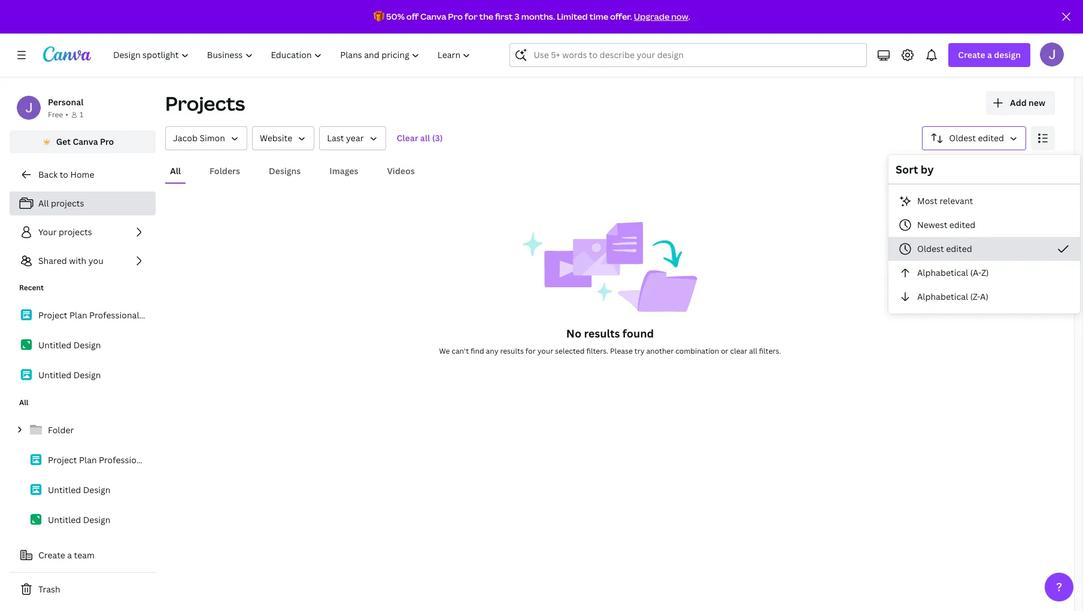 Task type: locate. For each thing, give the bounding box(es) containing it.
2 vertical spatial list
[[10, 418, 156, 533]]

most
[[917, 195, 938, 207]]

2 alphabetical from the top
[[917, 291, 968, 302]]

(3)
[[432, 132, 443, 144]]

1 horizontal spatial for
[[526, 346, 536, 356]]

for left the
[[465, 11, 478, 22]]

videos button
[[382, 160, 420, 183]]

0 vertical spatial all
[[420, 132, 430, 144]]

design for first untitled design 'link' from the bottom
[[83, 514, 110, 526]]

(a-
[[970, 267, 981, 278]]

2 horizontal spatial all
[[170, 165, 181, 177]]

designs
[[269, 165, 301, 177]]

pro up back to home link
[[100, 136, 114, 147]]

a left team
[[67, 550, 72, 561]]

canva right get
[[73, 136, 98, 147]]

alphabetical for alphabetical (z-a)
[[917, 291, 968, 302]]

0 vertical spatial all
[[170, 165, 181, 177]]

oldest edited down newest edited
[[917, 243, 972, 254]]

oldest inside oldest edited button
[[917, 243, 944, 254]]

images button
[[325, 160, 363, 183]]

a
[[987, 49, 992, 60], [67, 550, 72, 561]]

0 vertical spatial oldest edited
[[949, 132, 1004, 144]]

0 horizontal spatial create
[[38, 550, 65, 561]]

1 vertical spatial a
[[67, 550, 72, 561]]

newest edited option
[[889, 213, 1080, 237]]

1 horizontal spatial pro
[[448, 11, 463, 22]]

1 vertical spatial oldest
[[917, 243, 944, 254]]

design for 3rd untitled design 'link' from the top
[[83, 484, 110, 496]]

all button
[[165, 160, 186, 183]]

0 horizontal spatial canva
[[73, 136, 98, 147]]

1 horizontal spatial filters.
[[759, 346, 781, 356]]

all
[[420, 132, 430, 144], [749, 346, 757, 356]]

a for design
[[987, 49, 992, 60]]

edited
[[978, 132, 1004, 144], [950, 219, 976, 231], [946, 243, 972, 254]]

sort
[[896, 162, 918, 177]]

0 vertical spatial create
[[958, 49, 985, 60]]

design for second untitled design 'link' from the top of the page
[[73, 369, 101, 381]]

most relevant button
[[889, 189, 1080, 213]]

edited up alphabetical (a-z)
[[946, 243, 972, 254]]

team
[[74, 550, 95, 561]]

create left team
[[38, 550, 65, 561]]

1 horizontal spatial oldest
[[949, 132, 976, 144]]

1 list from the top
[[10, 192, 156, 273]]

for left your
[[526, 346, 536, 356]]

oldest edited down add new dropdown button
[[949, 132, 1004, 144]]

alphabetical (z-a) option
[[889, 285, 1080, 309]]

a)
[[980, 291, 989, 302]]

a left design
[[987, 49, 992, 60]]

🎁 50% off canva pro for the first 3 months. limited time offer. upgrade now .
[[374, 11, 690, 22]]

all inside button
[[170, 165, 181, 177]]

0 vertical spatial results
[[584, 326, 620, 341]]

2 vertical spatial edited
[[946, 243, 972, 254]]

1 untitled design link from the top
[[10, 333, 156, 358]]

or
[[721, 346, 728, 356]]

0 horizontal spatial results
[[500, 346, 524, 356]]

alphabetical (a-z) option
[[889, 261, 1080, 285]]

results
[[584, 326, 620, 341], [500, 346, 524, 356]]

create inside dropdown button
[[958, 49, 985, 60]]

1 vertical spatial all
[[749, 346, 757, 356]]

untitled design for first untitled design 'link'
[[38, 340, 101, 351]]

folders button
[[205, 160, 245, 183]]

recent
[[19, 283, 44, 293]]

edited down relevant
[[950, 219, 976, 231]]

3 list from the top
[[10, 418, 156, 533]]

oldest edited inside button
[[917, 243, 972, 254]]

0 horizontal spatial a
[[67, 550, 72, 561]]

list
[[10, 192, 156, 273], [10, 303, 156, 388], [10, 418, 156, 533]]

None search field
[[510, 43, 867, 67]]

1 horizontal spatial results
[[584, 326, 620, 341]]

0 vertical spatial projects
[[51, 198, 84, 209]]

0 vertical spatial canva
[[420, 11, 446, 22]]

last year
[[327, 132, 364, 144]]

0 vertical spatial oldest
[[949, 132, 976, 144]]

all right clear
[[749, 346, 757, 356]]

0 horizontal spatial pro
[[100, 136, 114, 147]]

create for create a design
[[958, 49, 985, 60]]

oldest
[[949, 132, 976, 144], [917, 243, 944, 254]]

0 horizontal spatial filters.
[[586, 346, 608, 356]]

all left (3)
[[420, 132, 430, 144]]

canva inside 'button'
[[73, 136, 98, 147]]

your projects
[[38, 226, 92, 238]]

a inside dropdown button
[[987, 49, 992, 60]]

1 alphabetical from the top
[[917, 267, 968, 278]]

filters. right clear
[[759, 346, 781, 356]]

create a design
[[958, 49, 1021, 60]]

create left design
[[958, 49, 985, 60]]

create a team button
[[10, 544, 156, 568]]

0 vertical spatial for
[[465, 11, 478, 22]]

1 vertical spatial create
[[38, 550, 65, 561]]

first
[[495, 11, 513, 22]]

jacob
[[173, 132, 198, 144]]

filters. left please
[[586, 346, 608, 356]]

untitled design for second untitled design 'link' from the top of the page
[[38, 369, 101, 381]]

canva
[[420, 11, 446, 22], [73, 136, 98, 147]]

untitled design
[[38, 340, 101, 351], [38, 369, 101, 381], [48, 484, 110, 496], [48, 514, 110, 526]]

1 horizontal spatial all
[[749, 346, 757, 356]]

untitled
[[38, 340, 71, 351], [38, 369, 71, 381], [48, 484, 81, 496], [48, 514, 81, 526]]

1 vertical spatial results
[[500, 346, 524, 356]]

1 vertical spatial edited
[[950, 219, 976, 231]]

website
[[260, 132, 292, 144]]

alphabetical (a-z)
[[917, 267, 989, 278]]

1 vertical spatial all
[[38, 198, 49, 209]]

get
[[56, 136, 71, 147]]

projects
[[51, 198, 84, 209], [59, 226, 92, 238]]

folder
[[48, 425, 74, 436]]

0 vertical spatial a
[[987, 49, 992, 60]]

for inside no results found we can't find any results for your selected filters. please try another combination or clear all filters.
[[526, 346, 536, 356]]

by
[[921, 162, 934, 177]]

clear
[[397, 132, 418, 144]]

results up please
[[584, 326, 620, 341]]

create a team
[[38, 550, 95, 561]]

1 horizontal spatial all
[[38, 198, 49, 209]]

design
[[73, 340, 101, 351], [73, 369, 101, 381], [83, 484, 110, 496], [83, 514, 110, 526]]

1 vertical spatial alphabetical
[[917, 291, 968, 302]]

top level navigation element
[[105, 43, 481, 67]]

1 vertical spatial projects
[[59, 226, 92, 238]]

for
[[465, 11, 478, 22], [526, 346, 536, 356]]

all inside no results found we can't find any results for your selected filters. please try another combination or clear all filters.
[[749, 346, 757, 356]]

oldest edited
[[949, 132, 1004, 144], [917, 243, 972, 254]]

0 vertical spatial list
[[10, 192, 156, 273]]

newest edited
[[917, 219, 976, 231]]

1 vertical spatial canva
[[73, 136, 98, 147]]

alphabetical (a-z) button
[[889, 261, 1080, 285]]

oldest edited button
[[889, 237, 1080, 261]]

0 vertical spatial pro
[[448, 11, 463, 22]]

untitled design for 3rd untitled design 'link' from the top
[[48, 484, 110, 496]]

back
[[38, 169, 58, 180]]

a inside button
[[67, 550, 72, 561]]

projects right your
[[59, 226, 92, 238]]

1 vertical spatial for
[[526, 346, 536, 356]]

pro
[[448, 11, 463, 22], [100, 136, 114, 147]]

canva right off
[[420, 11, 446, 22]]

jacob simon image
[[1040, 43, 1064, 66]]

0 horizontal spatial for
[[465, 11, 478, 22]]

no
[[566, 326, 582, 341]]

1 horizontal spatial canva
[[420, 11, 446, 22]]

images
[[330, 165, 358, 177]]

1 vertical spatial oldest edited
[[917, 243, 972, 254]]

sort by list box
[[889, 189, 1080, 309]]

personal
[[48, 96, 83, 108]]

1 horizontal spatial create
[[958, 49, 985, 60]]

1 vertical spatial pro
[[100, 136, 114, 147]]

alphabetical up "alphabetical (z-a)"
[[917, 267, 968, 278]]

edited inside sort by 'button'
[[978, 132, 1004, 144]]

2 list from the top
[[10, 303, 156, 388]]

edited down add new dropdown button
[[978, 132, 1004, 144]]

1 vertical spatial list
[[10, 303, 156, 388]]

please
[[610, 346, 633, 356]]

alphabetical
[[917, 267, 968, 278], [917, 291, 968, 302]]

create inside button
[[38, 550, 65, 561]]

projects down back to home in the top left of the page
[[51, 198, 84, 209]]

pro left the
[[448, 11, 463, 22]]

free
[[48, 110, 63, 120]]

0 vertical spatial alphabetical
[[917, 267, 968, 278]]

0 horizontal spatial oldest
[[917, 243, 944, 254]]

clear all (3)
[[397, 132, 443, 144]]

0 horizontal spatial all
[[19, 398, 28, 408]]

1
[[80, 110, 83, 120]]

alphabetical down alphabetical (a-z)
[[917, 291, 968, 302]]

can't
[[452, 346, 469, 356]]

2 filters. from the left
[[759, 346, 781, 356]]

results right any
[[500, 346, 524, 356]]

your
[[38, 226, 57, 238]]

create
[[958, 49, 985, 60], [38, 550, 65, 561]]

1 horizontal spatial a
[[987, 49, 992, 60]]

0 vertical spatial edited
[[978, 132, 1004, 144]]



Task type: vqa. For each thing, say whether or not it's contained in the screenshot.
you
yes



Task type: describe. For each thing, give the bounding box(es) containing it.
Owner button
[[165, 126, 247, 150]]

home
[[70, 169, 94, 180]]

newest edited button
[[889, 213, 1080, 237]]

any
[[486, 346, 498, 356]]

designs button
[[264, 160, 306, 183]]

try
[[635, 346, 645, 356]]

jacob simon
[[173, 132, 225, 144]]

your
[[538, 346, 553, 356]]

get canva pro
[[56, 136, 114, 147]]

you
[[88, 255, 103, 266]]

4 untitled design link from the top
[[10, 508, 156, 533]]

projects for all projects
[[51, 198, 84, 209]]

add new button
[[986, 91, 1055, 115]]

upgrade
[[634, 11, 670, 22]]

all projects
[[38, 198, 84, 209]]

videos
[[387, 165, 415, 177]]

Category button
[[252, 126, 314, 150]]

2 untitled design link from the top
[[10, 363, 156, 388]]

all for all button
[[170, 165, 181, 177]]

simon
[[200, 132, 225, 144]]

newest
[[917, 219, 947, 231]]

50%
[[386, 11, 405, 22]]

found
[[623, 326, 654, 341]]

z)
[[981, 267, 989, 278]]

all projects link
[[10, 192, 156, 216]]

folders
[[210, 165, 240, 177]]

clear all (3) link
[[391, 126, 449, 150]]

relevant
[[940, 195, 973, 207]]

🎁
[[374, 11, 384, 22]]

shared with you
[[38, 255, 103, 266]]

new
[[1029, 97, 1045, 108]]

1 filters. from the left
[[586, 346, 608, 356]]

clear
[[730, 346, 747, 356]]

projects for your projects
[[59, 226, 92, 238]]

a for team
[[67, 550, 72, 561]]

list containing all projects
[[10, 192, 156, 273]]

0 horizontal spatial all
[[420, 132, 430, 144]]

offer.
[[610, 11, 632, 22]]

pro inside 'button'
[[100, 136, 114, 147]]

selected
[[555, 346, 585, 356]]

limited
[[557, 11, 588, 22]]

design
[[994, 49, 1021, 60]]

most relevant
[[917, 195, 973, 207]]

alphabetical for alphabetical (a-z)
[[917, 267, 968, 278]]

now
[[671, 11, 688, 22]]

alphabetical (z-a) button
[[889, 285, 1080, 309]]

we
[[439, 346, 450, 356]]

last
[[327, 132, 344, 144]]

list containing untitled design
[[10, 303, 156, 388]]

add new
[[1010, 97, 1045, 108]]

.
[[688, 11, 690, 22]]

the
[[479, 11, 493, 22]]

upgrade now button
[[634, 11, 688, 22]]

off
[[406, 11, 419, 22]]

3 untitled design link from the top
[[10, 478, 156, 503]]

most relevant option
[[889, 189, 1080, 213]]

2 vertical spatial all
[[19, 398, 28, 408]]

no results found we can't find any results for your selected filters. please try another combination or clear all filters.
[[439, 326, 781, 356]]

get canva pro button
[[10, 131, 156, 153]]

design for first untitled design 'link'
[[73, 340, 101, 351]]

another
[[646, 346, 674, 356]]

shared
[[38, 255, 67, 266]]

Date modified button
[[319, 126, 386, 150]]

(z-
[[970, 291, 980, 302]]

find
[[471, 346, 484, 356]]

untitled for second untitled design 'link' from the top of the page
[[38, 369, 71, 381]]

list containing folder
[[10, 418, 156, 533]]

year
[[346, 132, 364, 144]]

back to home link
[[10, 163, 156, 187]]

Search search field
[[534, 44, 843, 66]]

time
[[590, 11, 608, 22]]

3
[[515, 11, 520, 22]]

to
[[60, 169, 68, 180]]

Sort by button
[[922, 126, 1026, 150]]

•
[[65, 110, 68, 120]]

back to home
[[38, 169, 94, 180]]

oldest inside sort by 'button'
[[949, 132, 976, 144]]

create a design button
[[949, 43, 1030, 67]]

sort by
[[896, 162, 934, 177]]

your projects link
[[10, 220, 156, 244]]

untitled design for first untitled design 'link' from the bottom
[[48, 514, 110, 526]]

untitled for first untitled design 'link'
[[38, 340, 71, 351]]

add
[[1010, 97, 1027, 108]]

trash
[[38, 584, 60, 595]]

months.
[[521, 11, 555, 22]]

edited for "oldest edited" option
[[946, 243, 972, 254]]

folder link
[[10, 418, 156, 443]]

projects
[[165, 90, 245, 116]]

trash link
[[10, 578, 156, 602]]

create for create a team
[[38, 550, 65, 561]]

edited for newest edited option
[[950, 219, 976, 231]]

oldest edited inside sort by 'button'
[[949, 132, 1004, 144]]

combination
[[676, 346, 719, 356]]

untitled for 3rd untitled design 'link' from the top
[[48, 484, 81, 496]]

free •
[[48, 110, 68, 120]]

all for all projects
[[38, 198, 49, 209]]

alphabetical (z-a)
[[917, 291, 989, 302]]

untitled for first untitled design 'link' from the bottom
[[48, 514, 81, 526]]

oldest edited option
[[889, 237, 1080, 261]]

with
[[69, 255, 86, 266]]



